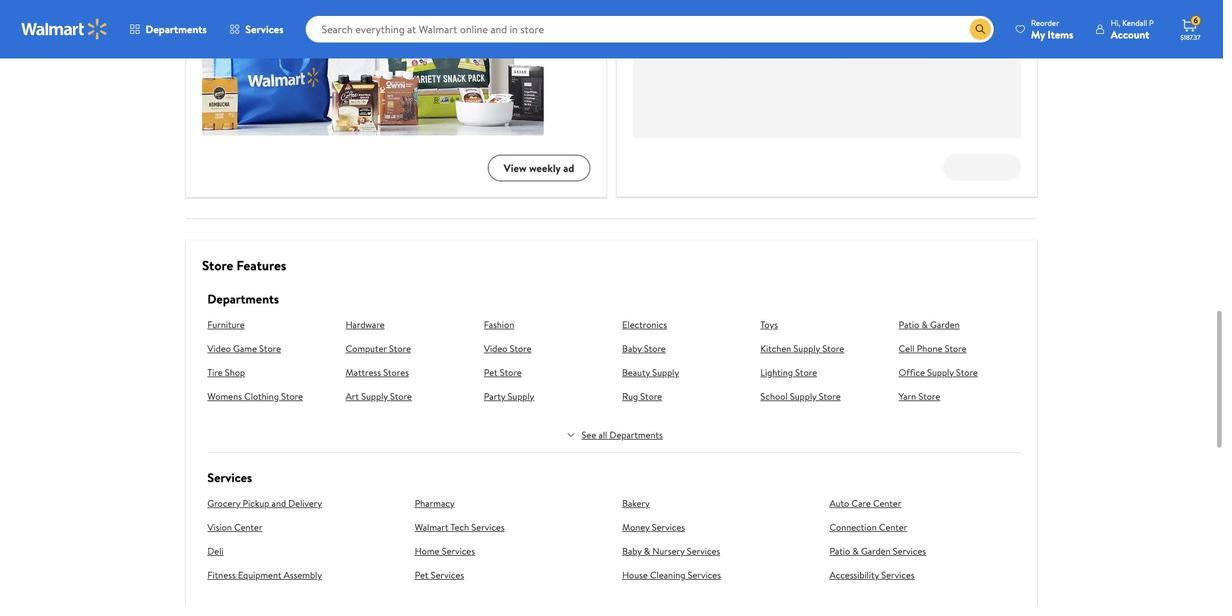 Task type: locate. For each thing, give the bounding box(es) containing it.
delivery
[[289, 498, 322, 511]]

cleaning
[[650, 569, 686, 583]]

1 baby from the top
[[623, 343, 642, 356]]

baby up beauty
[[623, 343, 642, 356]]

connection center link
[[830, 522, 1022, 535]]

center down pickup
[[234, 522, 263, 535]]

toys
[[761, 319, 779, 332]]

pet down home
[[415, 569, 429, 583]]

supply
[[794, 343, 821, 356], [653, 367, 680, 380], [928, 367, 954, 380], [361, 390, 388, 404], [508, 390, 535, 404], [790, 390, 817, 404]]

supply down toys link
[[794, 343, 821, 356]]

store features
[[202, 257, 286, 275]]

beauty supply link
[[623, 367, 745, 380]]

yarn store link
[[899, 390, 1022, 404]]

patio & garden services link
[[830, 545, 1022, 559]]

0 horizontal spatial garden
[[861, 545, 891, 559]]

video store
[[484, 343, 532, 356]]

1 vertical spatial baby
[[623, 545, 642, 559]]

my
[[1032, 27, 1046, 42]]

patio for patio & garden
[[899, 319, 920, 332]]

&
[[922, 319, 928, 332], [644, 545, 651, 559], [853, 545, 859, 559]]

supply right beauty
[[653, 367, 680, 380]]

yarn store
[[899, 390, 941, 404]]

1 vertical spatial departments
[[208, 291, 279, 308]]

p
[[1150, 17, 1155, 28]]

baby for baby store
[[623, 343, 642, 356]]

mattress
[[346, 367, 381, 380]]

supply for office
[[928, 367, 954, 380]]

store right the rug
[[641, 390, 663, 404]]

video up tire
[[208, 343, 231, 356]]

party supply
[[484, 390, 535, 404]]

1 horizontal spatial patio
[[899, 319, 920, 332]]

0 vertical spatial pet
[[484, 367, 498, 380]]

0 vertical spatial departments
[[146, 22, 207, 37]]

0 vertical spatial baby
[[623, 343, 642, 356]]

supply for kitchen
[[794, 343, 821, 356]]

tech
[[451, 522, 469, 535]]

shop
[[225, 367, 245, 380]]

& left nursery
[[644, 545, 651, 559]]

supply for beauty
[[653, 367, 680, 380]]

video game store
[[208, 343, 281, 356]]

school supply store link
[[761, 390, 883, 404]]

1 vertical spatial patio
[[830, 545, 851, 559]]

2 horizontal spatial departments
[[610, 429, 663, 442]]

supply right art
[[361, 390, 388, 404]]

2 vertical spatial departments
[[610, 429, 663, 442]]

connection
[[830, 522, 877, 535]]

see all departments
[[582, 429, 663, 442]]

ad
[[564, 161, 575, 176]]

toys link
[[761, 319, 883, 332]]

auto
[[830, 498, 850, 511]]

weekly trip image
[[202, 0, 544, 136]]

0 vertical spatial garden
[[931, 319, 960, 332]]

store up beauty supply
[[644, 343, 666, 356]]

bakery link
[[623, 498, 814, 511]]

supply right party
[[508, 390, 535, 404]]

Search search field
[[306, 16, 994, 43]]

art supply store link
[[346, 390, 468, 404]]

patio down connection
[[830, 545, 851, 559]]

patio up cell
[[899, 319, 920, 332]]

0 horizontal spatial video
[[208, 343, 231, 356]]

office supply store
[[899, 367, 979, 380]]

party
[[484, 390, 506, 404]]

0 vertical spatial patio
[[899, 319, 920, 332]]

supply down cell phone store at the bottom of the page
[[928, 367, 954, 380]]

store
[[202, 257, 233, 275], [259, 343, 281, 356], [389, 343, 411, 356], [510, 343, 532, 356], [644, 343, 666, 356], [823, 343, 845, 356], [945, 343, 967, 356], [500, 367, 522, 380], [796, 367, 818, 380], [957, 367, 979, 380], [281, 390, 303, 404], [390, 390, 412, 404], [641, 390, 663, 404], [819, 390, 841, 404], [919, 390, 941, 404]]

rug
[[623, 390, 639, 404]]

center right care
[[874, 498, 902, 511]]

2 horizontal spatial &
[[922, 319, 928, 332]]

services button
[[218, 13, 295, 45]]

house
[[623, 569, 648, 583]]

video for video game store
[[208, 343, 231, 356]]

garden for patio & garden services
[[861, 545, 891, 559]]

home
[[415, 545, 440, 559]]

services
[[246, 22, 284, 37], [208, 470, 252, 487], [472, 522, 505, 535], [652, 522, 686, 535], [442, 545, 475, 559], [687, 545, 721, 559], [893, 545, 927, 559], [431, 569, 464, 583], [688, 569, 721, 583], [882, 569, 915, 583]]

accessibility services link
[[830, 569, 1022, 583]]

2 baby from the top
[[623, 545, 642, 559]]

and
[[272, 498, 286, 511]]

cell
[[899, 343, 915, 356]]

2 video from the left
[[484, 343, 508, 356]]

6
[[1194, 15, 1199, 26]]

walmart image
[[21, 19, 108, 40]]

garden up accessibility services
[[861, 545, 891, 559]]

baby up the house
[[623, 545, 642, 559]]

stores
[[383, 367, 409, 380]]

womens clothing store link
[[208, 390, 330, 404]]

view
[[504, 161, 527, 176]]

electronics
[[623, 319, 668, 332]]

center up patio & garden services on the right
[[880, 522, 908, 535]]

womens clothing store
[[208, 390, 303, 404]]

video game store link
[[208, 343, 330, 356]]

fashion
[[484, 319, 515, 332]]

1 horizontal spatial pet
[[484, 367, 498, 380]]

items
[[1048, 27, 1074, 42]]

departments
[[146, 22, 207, 37], [208, 291, 279, 308], [610, 429, 663, 442]]

vision
[[208, 522, 232, 535]]

bakery
[[623, 498, 650, 511]]

store down stores
[[390, 390, 412, 404]]

party supply link
[[484, 390, 607, 404]]

0 horizontal spatial patio
[[830, 545, 851, 559]]

1 vertical spatial garden
[[861, 545, 891, 559]]

garden up cell phone store at the bottom of the page
[[931, 319, 960, 332]]

patio & garden
[[899, 319, 960, 332]]

baby
[[623, 343, 642, 356], [623, 545, 642, 559]]

baby for baby & nursery services
[[623, 545, 642, 559]]

store right yarn
[[919, 390, 941, 404]]

grocery pickup and delivery
[[208, 498, 322, 511]]

supply for art
[[361, 390, 388, 404]]

lighting
[[761, 367, 794, 380]]

supply down the lighting store
[[790, 390, 817, 404]]

deli
[[208, 545, 224, 559]]

0 horizontal spatial pet
[[415, 569, 429, 583]]

fitness equipment assembly link
[[208, 569, 399, 583]]

& up accessibility
[[853, 545, 859, 559]]

lighting store
[[761, 367, 818, 380]]

pharmacy link
[[415, 498, 607, 511]]

kendall
[[1123, 17, 1148, 28]]

1 video from the left
[[208, 343, 231, 356]]

nursery
[[653, 545, 685, 559]]

hardware link
[[346, 319, 468, 332]]

& up phone
[[922, 319, 928, 332]]

1 horizontal spatial &
[[853, 545, 859, 559]]

0 horizontal spatial departments
[[146, 22, 207, 37]]

pet store link
[[484, 367, 607, 380]]

reorder
[[1032, 17, 1060, 28]]

supply for school
[[790, 390, 817, 404]]

1 horizontal spatial video
[[484, 343, 508, 356]]

1 horizontal spatial garden
[[931, 319, 960, 332]]

rug store link
[[623, 390, 745, 404]]

1 vertical spatial pet
[[415, 569, 429, 583]]

view weekly ad
[[504, 161, 575, 176]]

pet up party
[[484, 367, 498, 380]]

kitchen
[[761, 343, 792, 356]]

video down fashion
[[484, 343, 508, 356]]

& for patio & garden
[[922, 319, 928, 332]]

house cleaning services link
[[623, 569, 814, 583]]

pet services link
[[415, 569, 607, 583]]

electronics link
[[623, 319, 745, 332]]

0 horizontal spatial &
[[644, 545, 651, 559]]

womens
[[208, 390, 242, 404]]

tire
[[208, 367, 223, 380]]



Task type: describe. For each thing, give the bounding box(es) containing it.
departments inside dropdown button
[[146, 22, 207, 37]]

departments button
[[118, 13, 218, 45]]

deli link
[[208, 545, 399, 559]]

auto care center
[[830, 498, 902, 511]]

store left the features
[[202, 257, 233, 275]]

store down kitchen supply store
[[796, 367, 818, 380]]

hi, kendall p account
[[1111, 17, 1155, 42]]

center for vision center
[[234, 522, 263, 535]]

store down cell phone store link
[[957, 367, 979, 380]]

1 horizontal spatial departments
[[208, 291, 279, 308]]

pet for pet store
[[484, 367, 498, 380]]

store up tire shop link
[[259, 343, 281, 356]]

pharmacy
[[415, 498, 455, 511]]

weekly
[[529, 161, 561, 176]]

center for connection center
[[880, 522, 908, 535]]

art supply store
[[346, 390, 412, 404]]

store up office supply store link
[[945, 343, 967, 356]]

money services link
[[623, 522, 814, 535]]

phone
[[917, 343, 943, 356]]

services inside services popup button
[[246, 22, 284, 37]]

money services
[[623, 522, 686, 535]]

grocery
[[208, 498, 240, 511]]

reorder my items
[[1032, 17, 1074, 42]]

furniture link
[[208, 319, 330, 332]]

office supply store link
[[899, 367, 1022, 380]]

grocery pickup and delivery link
[[208, 498, 399, 511]]

patio for patio & garden services
[[830, 545, 851, 559]]

fitness
[[208, 569, 236, 583]]

mattress stores link
[[346, 367, 468, 380]]

patio & garden link
[[899, 319, 1022, 332]]

view weekly ad link
[[488, 155, 591, 182]]

vision center
[[208, 522, 263, 535]]

school supply store
[[761, 390, 841, 404]]

supply for party
[[508, 390, 535, 404]]

pet store
[[484, 367, 522, 380]]

kitchen supply store link
[[761, 343, 883, 356]]

auto care center link
[[830, 498, 1022, 511]]

store down lighting store "link"
[[819, 390, 841, 404]]

garden for patio & garden
[[931, 319, 960, 332]]

connection center
[[830, 522, 908, 535]]

baby store link
[[623, 343, 745, 356]]

account
[[1111, 27, 1150, 42]]

yarn
[[899, 390, 917, 404]]

fashion link
[[484, 319, 607, 332]]

computer store link
[[346, 343, 468, 356]]

6 $187.37
[[1181, 15, 1201, 42]]

pet for pet services
[[415, 569, 429, 583]]

baby store
[[623, 343, 666, 356]]

cell phone store
[[899, 343, 967, 356]]

hi,
[[1111, 17, 1121, 28]]

& for patio & garden services
[[853, 545, 859, 559]]

features
[[237, 257, 286, 275]]

clothing
[[244, 390, 279, 404]]

school
[[761, 390, 788, 404]]

tire shop
[[208, 367, 245, 380]]

beauty supply
[[623, 367, 680, 380]]

Walmart Site-Wide search field
[[306, 16, 994, 43]]

store up party supply
[[500, 367, 522, 380]]

computer store
[[346, 343, 411, 356]]

$187.37
[[1181, 33, 1201, 42]]

accessibility services
[[830, 569, 915, 583]]

fitness equipment assembly
[[208, 569, 322, 583]]

office
[[899, 367, 926, 380]]

lighting store link
[[761, 367, 883, 380]]

search icon image
[[976, 24, 986, 35]]

video for video store
[[484, 343, 508, 356]]

pickup
[[243, 498, 270, 511]]

all
[[599, 429, 608, 442]]

accessibility
[[830, 569, 880, 583]]

hardware
[[346, 319, 385, 332]]

store right "clothing"
[[281, 390, 303, 404]]

house cleaning services
[[623, 569, 721, 583]]

see all departments button
[[562, 429, 667, 442]]

& for baby & nursery services
[[644, 545, 651, 559]]

money
[[623, 522, 650, 535]]

care
[[852, 498, 871, 511]]

walmart tech services
[[415, 522, 505, 535]]

assembly
[[284, 569, 322, 583]]

baby & nursery services
[[623, 545, 721, 559]]

rug store
[[623, 390, 663, 404]]

pet services
[[415, 569, 464, 583]]

walmart
[[415, 522, 449, 535]]

beauty
[[623, 367, 650, 380]]

tire shop link
[[208, 367, 330, 380]]

store down toys link
[[823, 343, 845, 356]]

kitchen supply store
[[761, 343, 845, 356]]

cell phone store link
[[899, 343, 1022, 356]]

store up stores
[[389, 343, 411, 356]]

store up pet store
[[510, 343, 532, 356]]

vision center link
[[208, 522, 399, 535]]

home services link
[[415, 545, 607, 559]]



Task type: vqa. For each thing, say whether or not it's contained in the screenshot.
icon to the middle
no



